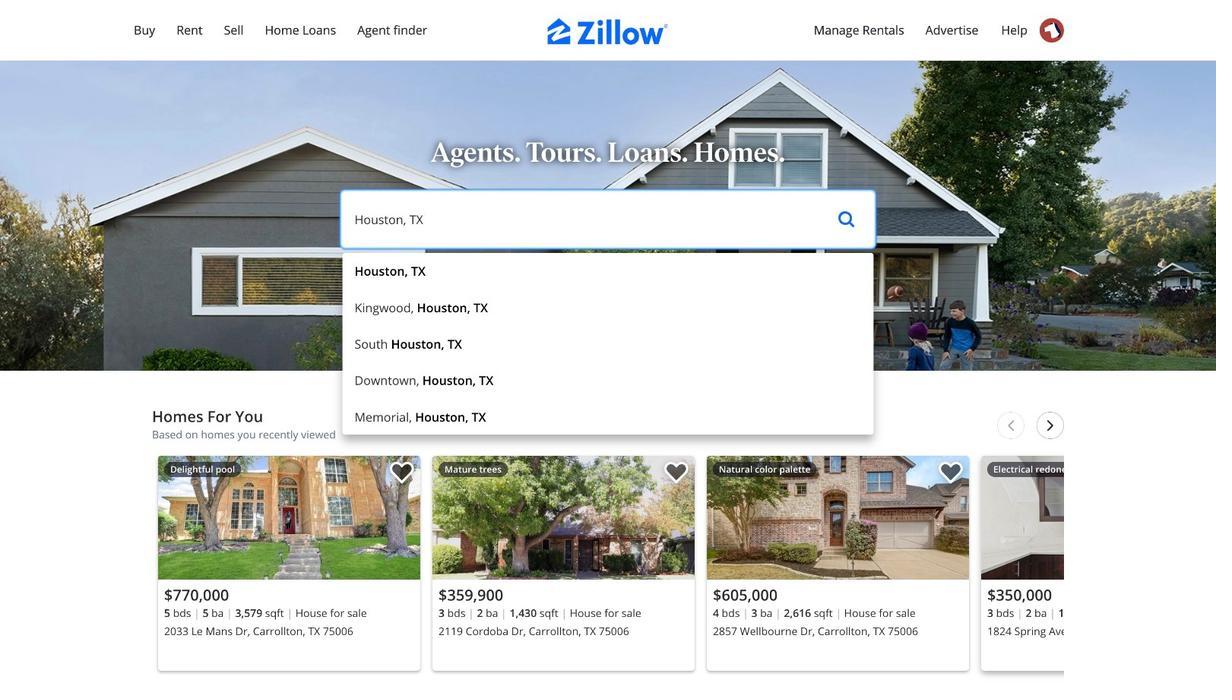 Task type: vqa. For each thing, say whether or not it's contained in the screenshot.
High Ceilings, Turnkey, Open Floorplan, Built-Ins, Breakfast Area, Breakfast Counter / Bar, Breakfast Nook, Dining Area, Family Kitchen, Formal Dining Rm, Eat-in Kitchen, Kitchen Island
no



Task type: locate. For each thing, give the bounding box(es) containing it.
group
[[158, 456, 420, 671], [433, 456, 695, 671], [707, 456, 969, 671], [981, 456, 1216, 671]]

home recommendations carousel element
[[152, 407, 1216, 685]]

list box
[[342, 253, 874, 435]]

2033 le mans dr, carrollton, tx 75006 element
[[158, 456, 420, 671]]

2119 cordoba dr, carrollton, tx 75006 image
[[433, 456, 695, 580]]

2857 wellbourne dr, carrollton, tx 75006 element
[[707, 456, 969, 671]]

1824 spring ave, carrollton, tx 75006 image
[[981, 456, 1216, 580]]

1824 spring ave, carrollton, tx 75006 element
[[981, 456, 1216, 671]]

3 group from the left
[[707, 456, 969, 671]]

2119 cordoba dr, carrollton, tx 75006 element
[[433, 456, 695, 671]]

1 group from the left
[[158, 456, 420, 671]]

list
[[152, 450, 1216, 685]]



Task type: describe. For each thing, give the bounding box(es) containing it.
Enter an address, neighborhood, city, or ZIP code text field
[[342, 192, 817, 247]]

zillow logo image
[[547, 18, 669, 45]]

2857 wellbourne dr, carrollton, tx 75006 image
[[707, 456, 969, 580]]

2033 le mans dr, carrollton, tx 75006 image
[[158, 456, 420, 580]]

2 group from the left
[[433, 456, 695, 671]]

your profile default icon image
[[1040, 18, 1064, 43]]

main navigation
[[0, 0, 1216, 250]]

4 group from the left
[[981, 456, 1216, 671]]



